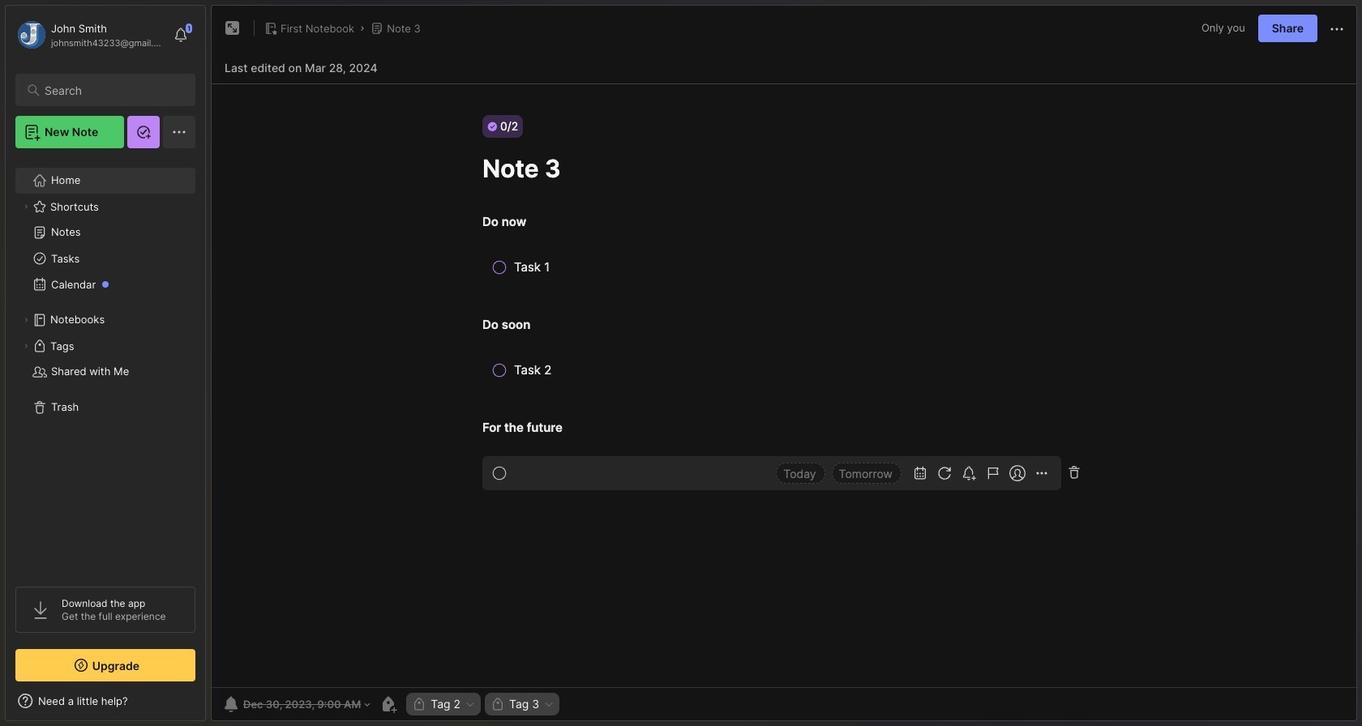 Task type: vqa. For each thing, say whether or not it's contained in the screenshot.
bottommost with
no



Task type: locate. For each thing, give the bounding box(es) containing it.
Search text field
[[45, 83, 181, 98]]

add tag image
[[379, 695, 398, 715]]

click to collapse image
[[205, 697, 217, 716]]

note window element
[[211, 5, 1358, 726]]

none search field inside main element
[[45, 80, 181, 100]]

tree
[[6, 158, 205, 573]]

More actions field
[[1328, 18, 1347, 39]]

None search field
[[45, 80, 181, 100]]

expand tags image
[[21, 341, 31, 351]]



Task type: describe. For each thing, give the bounding box(es) containing it.
tree inside main element
[[6, 158, 205, 573]]

Tag 3 Tag actions field
[[540, 699, 555, 711]]

main element
[[0, 0, 211, 727]]

more actions image
[[1328, 19, 1347, 39]]

Tag 2 Tag actions field
[[461, 699, 476, 711]]

Edit reminder field
[[220, 693, 372, 716]]

expand notebooks image
[[21, 316, 31, 325]]

expand note image
[[223, 19, 243, 38]]

WHAT'S NEW field
[[6, 689, 205, 715]]

Account field
[[15, 19, 165, 51]]

Note Editor text field
[[212, 84, 1357, 688]]



